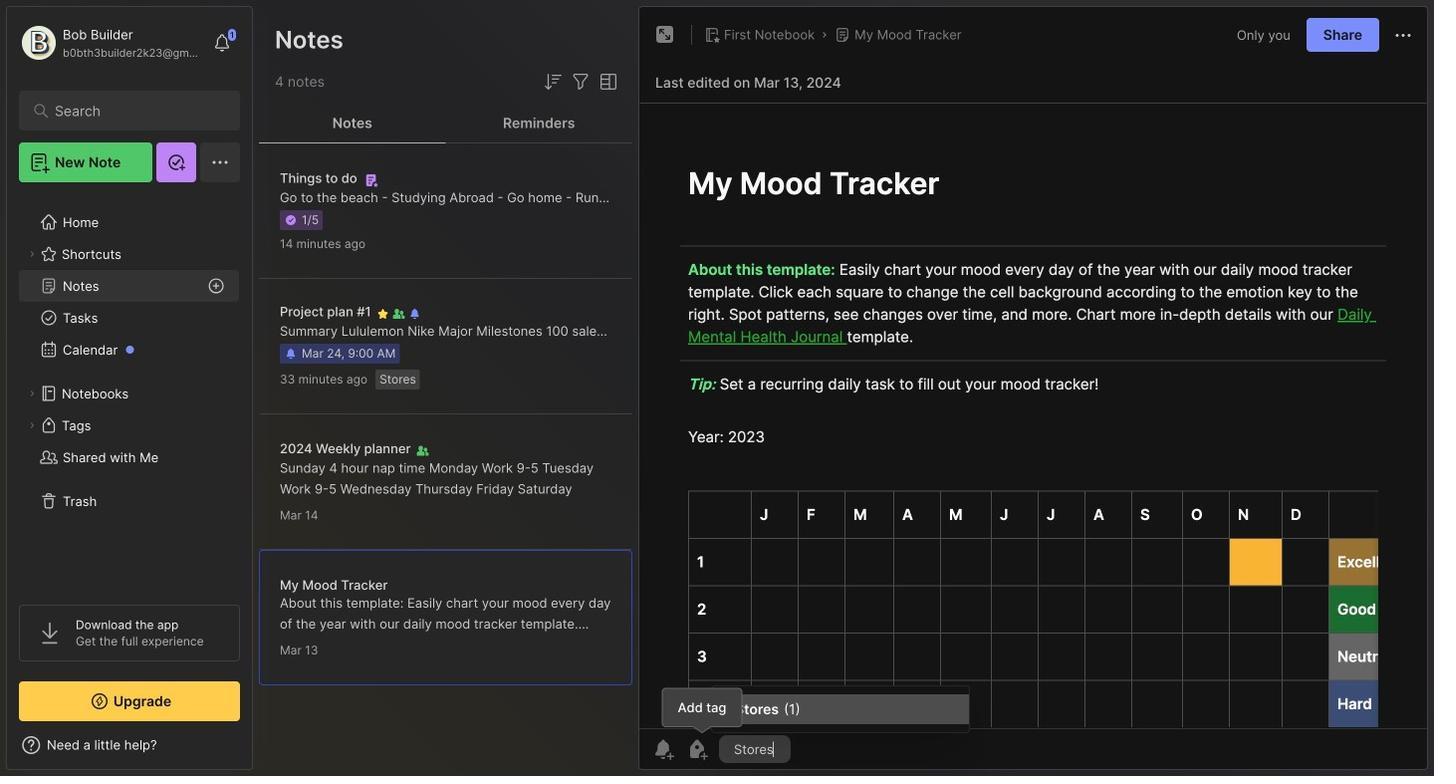 Task type: describe. For each thing, give the bounding box(es) containing it.
add tag image
[[685, 737, 709, 761]]

click to collapse image
[[252, 739, 266, 763]]

Add filters field
[[569, 70, 593, 94]]

Note Editor text field
[[640, 103, 1428, 728]]

add a reminder image
[[652, 737, 675, 761]]

add filters image
[[569, 70, 593, 94]]

none search field inside main element
[[55, 99, 214, 123]]

Account field
[[19, 23, 203, 63]]

Sort options field
[[541, 70, 565, 94]]



Task type: vqa. For each thing, say whether or not it's contained in the screenshot.
first row from the bottom
no



Task type: locate. For each thing, give the bounding box(es) containing it.
expand notebooks image
[[26, 388, 38, 399]]

More actions field
[[1392, 22, 1416, 47]]

main element
[[0, 0, 259, 776]]

more actions image
[[1392, 23, 1416, 47]]

View options field
[[593, 70, 621, 94]]

tree
[[7, 194, 252, 587]]

None search field
[[55, 99, 214, 123]]

tree inside main element
[[7, 194, 252, 587]]

tab list
[[259, 104, 633, 143]]

WHAT'S NEW field
[[7, 729, 252, 761]]

expand tags image
[[26, 419, 38, 431]]

note window element
[[639, 6, 1429, 770]]

tooltip
[[662, 688, 743, 734]]

Search text field
[[55, 102, 214, 121]]

expand note image
[[654, 23, 677, 47]]



